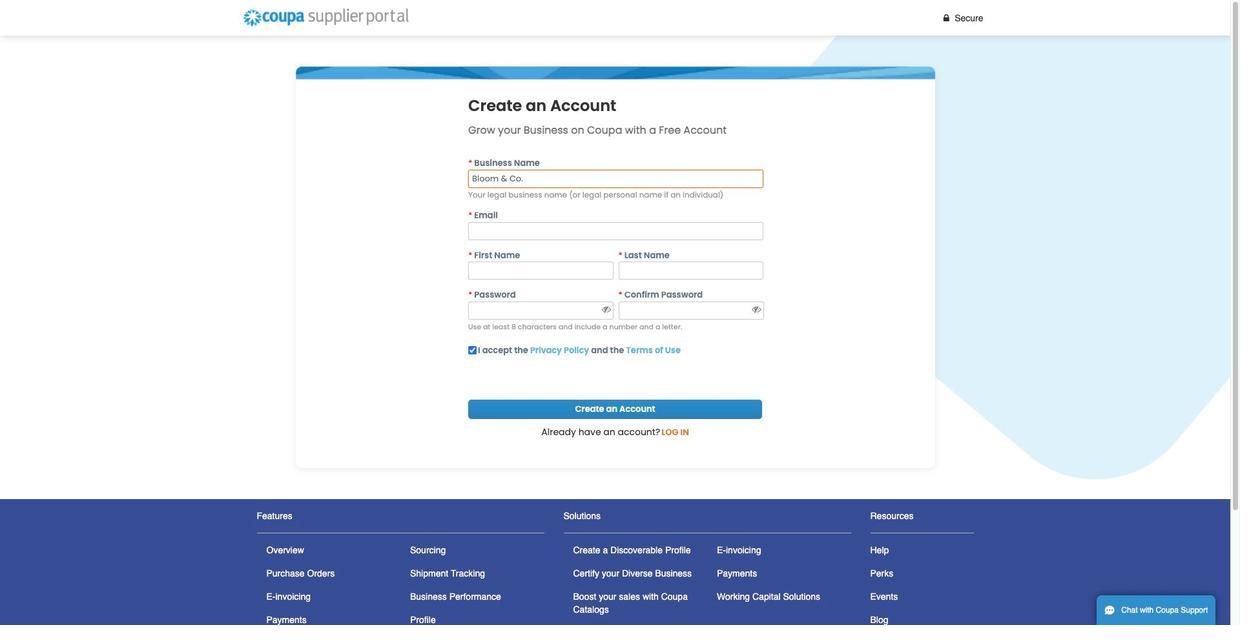 Task type: vqa. For each thing, say whether or not it's contained in the screenshot.
THE ADMIN
no



Task type: locate. For each thing, give the bounding box(es) containing it.
None text field
[[469, 170, 764, 188], [469, 262, 614, 280], [469, 170, 764, 188], [469, 262, 614, 280]]

fw image
[[941, 13, 953, 22], [601, 305, 612, 314], [752, 305, 763, 314]]

None text field
[[469, 222, 764, 240], [619, 262, 764, 280], [469, 222, 764, 240], [619, 262, 764, 280]]

None checkbox
[[469, 347, 477, 355]]

None password field
[[469, 302, 614, 320], [619, 302, 764, 320], [469, 302, 614, 320], [619, 302, 764, 320]]

2 horizontal spatial fw image
[[941, 13, 953, 22]]



Task type: describe. For each thing, give the bounding box(es) containing it.
0 horizontal spatial fw image
[[601, 305, 612, 314]]

1 horizontal spatial fw image
[[752, 305, 763, 314]]

coupa supplier portal image
[[237, 3, 415, 32]]



